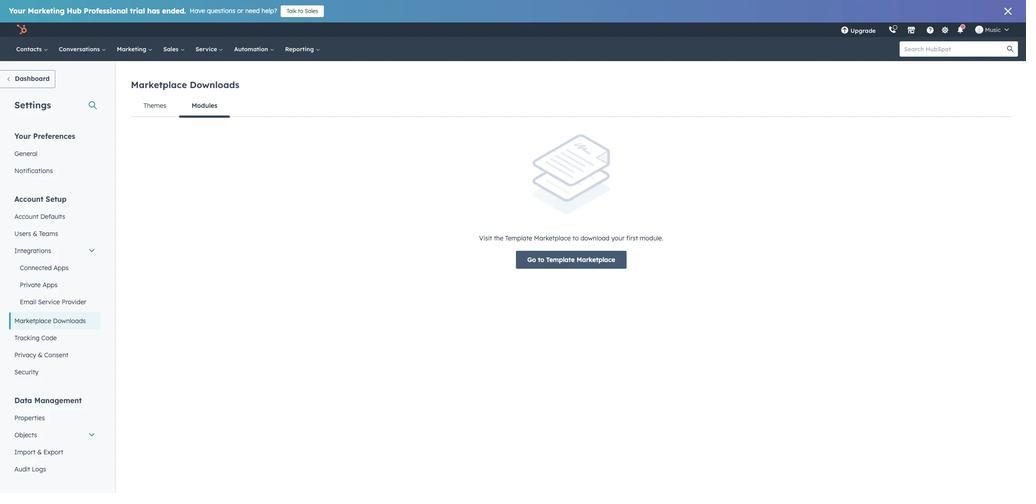 Task type: describe. For each thing, give the bounding box(es) containing it.
search button
[[1003, 41, 1019, 57]]

0 vertical spatial marketplace downloads
[[131, 79, 240, 90]]

reporting
[[285, 45, 316, 53]]

reporting link
[[280, 37, 326, 61]]

talk to sales
[[287, 8, 318, 14]]

help?
[[262, 7, 277, 15]]

general
[[14, 150, 37, 158]]

marketplaces image
[[908, 27, 916, 35]]

professional
[[84, 6, 128, 15]]

notifications button
[[953, 23, 968, 37]]

objects button
[[9, 427, 101, 444]]

account for account defaults
[[14, 213, 39, 221]]

your preferences element
[[9, 131, 101, 180]]

module.
[[640, 234, 664, 242]]

music
[[986, 26, 1001, 33]]

marketplace downloads inside marketplace downloads link
[[14, 317, 86, 325]]

& for teams
[[33, 230, 37, 238]]

code
[[41, 334, 57, 343]]

account for account setup
[[14, 195, 43, 204]]

to for sales
[[298, 8, 303, 14]]

automation link
[[229, 37, 280, 61]]

the
[[494, 234, 504, 242]]

marketplaces button
[[902, 23, 921, 37]]

preferences
[[33, 132, 75, 141]]

trial
[[130, 6, 145, 15]]

0 horizontal spatial sales
[[163, 45, 180, 53]]

go
[[528, 256, 536, 264]]

navigation containing themes
[[131, 95, 1012, 118]]

import
[[14, 449, 35, 457]]

hub
[[67, 6, 82, 15]]

2 horizontal spatial to
[[573, 234, 579, 242]]

privacy
[[14, 352, 36, 360]]

talk to sales button
[[281, 5, 324, 17]]

audit logs link
[[9, 461, 101, 478]]

contacts
[[16, 45, 44, 53]]

setup
[[46, 195, 67, 204]]

import & export
[[14, 449, 63, 457]]

integrations
[[14, 247, 51, 255]]

marketing link
[[112, 37, 158, 61]]

users
[[14, 230, 31, 238]]

your marketing hub professional trial has ended. have questions or need help?
[[9, 6, 277, 15]]

have
[[190, 7, 205, 15]]

audit
[[14, 466, 30, 474]]

music button
[[970, 23, 1015, 37]]

conversations
[[59, 45, 102, 53]]

sales link
[[158, 37, 190, 61]]

template for the
[[505, 234, 533, 242]]

& for consent
[[38, 352, 42, 360]]

provider
[[62, 298, 86, 306]]

marketplace up go to template marketplace
[[534, 234, 571, 242]]

go to template marketplace link
[[516, 251, 627, 269]]

contacts link
[[11, 37, 53, 61]]

marketplace inside go to template marketplace link
[[577, 256, 616, 264]]

security link
[[9, 364, 101, 381]]

tracking
[[14, 334, 40, 343]]

upgrade image
[[841, 27, 849, 35]]

audit logs
[[14, 466, 46, 474]]

apps for private apps
[[43, 281, 58, 289]]

email service provider
[[20, 298, 86, 306]]

connected apps
[[20, 264, 69, 272]]

users & teams link
[[9, 225, 101, 243]]

conversations link
[[53, 37, 112, 61]]

questions
[[207, 7, 236, 15]]

defaults
[[40, 213, 65, 221]]

marketplace up themes
[[131, 79, 187, 90]]

general link
[[9, 145, 101, 162]]

sales inside button
[[305, 8, 318, 14]]

your preferences
[[14, 132, 75, 141]]

talk
[[287, 8, 297, 14]]

email service provider link
[[9, 294, 101, 311]]

privacy & consent link
[[9, 347, 101, 364]]

themes
[[144, 102, 166, 110]]

upgrade
[[851, 27, 876, 34]]

1 horizontal spatial marketing
[[117, 45, 148, 53]]

modules
[[192, 102, 218, 110]]

account setup element
[[9, 194, 101, 381]]



Task type: vqa. For each thing, say whether or not it's contained in the screenshot.
the an
no



Task type: locate. For each thing, give the bounding box(es) containing it.
management
[[34, 397, 82, 406]]

search image
[[1008, 46, 1014, 52]]

service right the sales link
[[196, 45, 219, 53]]

0 vertical spatial account
[[14, 195, 43, 204]]

connected apps link
[[9, 260, 101, 277]]

security
[[14, 369, 39, 377]]

your for your preferences
[[14, 132, 31, 141]]

your up general
[[14, 132, 31, 141]]

Search HubSpot search field
[[900, 41, 1010, 57]]

apps
[[54, 264, 69, 272], [43, 281, 58, 289]]

sales right marketing link
[[163, 45, 180, 53]]

help button
[[923, 23, 938, 37]]

account setup
[[14, 195, 67, 204]]

1 horizontal spatial sales
[[305, 8, 318, 14]]

to inside go to template marketplace link
[[538, 256, 545, 264]]

need
[[245, 7, 260, 15]]

or
[[237, 7, 244, 15]]

privacy & consent
[[14, 352, 68, 360]]

downloads down provider
[[53, 317, 86, 325]]

template for to
[[546, 256, 575, 264]]

0 vertical spatial downloads
[[190, 79, 240, 90]]

downloads inside account setup element
[[53, 317, 86, 325]]

marketing left hub
[[28, 6, 65, 15]]

to for template
[[538, 256, 545, 264]]

0 vertical spatial to
[[298, 8, 303, 14]]

to right the go
[[538, 256, 545, 264]]

menu containing music
[[835, 23, 1016, 37]]

import & export link
[[9, 444, 101, 461]]

& inside the import & export link
[[37, 449, 42, 457]]

your
[[612, 234, 625, 242]]

template right the
[[505, 234, 533, 242]]

1 vertical spatial template
[[546, 256, 575, 264]]

private apps link
[[9, 277, 101, 294]]

1 vertical spatial to
[[573, 234, 579, 242]]

alert
[[131, 135, 1012, 269]]

greg robinson image
[[976, 26, 984, 34]]

objects
[[14, 432, 37, 440]]

to left "download"
[[573, 234, 579, 242]]

apps for connected apps
[[54, 264, 69, 272]]

your for your marketing hub professional trial has ended. have questions or need help?
[[9, 6, 26, 15]]

notifications image
[[957, 27, 965, 35]]

alert containing visit the template marketplace to download your first module.
[[131, 135, 1012, 269]]

&
[[33, 230, 37, 238], [38, 352, 42, 360], [37, 449, 42, 457]]

& inside the users & teams link
[[33, 230, 37, 238]]

template down the 'visit the template marketplace to download your first module.'
[[546, 256, 575, 264]]

marketplace inside marketplace downloads link
[[14, 317, 51, 325]]

0 horizontal spatial marketplace downloads
[[14, 317, 86, 325]]

1 horizontal spatial downloads
[[190, 79, 240, 90]]

tracking code link
[[9, 330, 101, 347]]

close image
[[1005, 8, 1012, 15]]

0 vertical spatial sales
[[305, 8, 318, 14]]

& right privacy
[[38, 352, 42, 360]]

connected
[[20, 264, 52, 272]]

marketplace down "download"
[[577, 256, 616, 264]]

calling icon image
[[889, 26, 897, 34]]

email
[[20, 298, 36, 306]]

account
[[14, 195, 43, 204], [14, 213, 39, 221]]

to inside "talk to sales" button
[[298, 8, 303, 14]]

download
[[581, 234, 610, 242]]

data management element
[[9, 396, 101, 478]]

visit the template marketplace to download your first module.
[[479, 234, 664, 242]]

your up hubspot icon on the left
[[9, 6, 26, 15]]

1 horizontal spatial template
[[546, 256, 575, 264]]

downloads up modules
[[190, 79, 240, 90]]

marketplace downloads link
[[9, 313, 101, 330]]

hubspot image
[[16, 24, 27, 35]]

0 vertical spatial &
[[33, 230, 37, 238]]

go to template marketplace
[[528, 256, 616, 264]]

first
[[627, 234, 638, 242]]

sales right talk
[[305, 8, 318, 14]]

0 vertical spatial apps
[[54, 264, 69, 272]]

0 vertical spatial service
[[196, 45, 219, 53]]

1 vertical spatial &
[[38, 352, 42, 360]]

service down "private apps" link
[[38, 298, 60, 306]]

users & teams
[[14, 230, 58, 238]]

1 account from the top
[[14, 195, 43, 204]]

marketplace
[[131, 79, 187, 90], [534, 234, 571, 242], [577, 256, 616, 264], [14, 317, 51, 325]]

ended.
[[162, 6, 186, 15]]

1 horizontal spatial service
[[196, 45, 219, 53]]

data
[[14, 397, 32, 406]]

1 vertical spatial marketplace downloads
[[14, 317, 86, 325]]

account defaults link
[[9, 208, 101, 225]]

dashboard
[[15, 75, 50, 83]]

downloads
[[190, 79, 240, 90], [53, 317, 86, 325]]

1 horizontal spatial marketplace downloads
[[131, 79, 240, 90]]

notifications link
[[9, 162, 101, 180]]

0 vertical spatial template
[[505, 234, 533, 242]]

notifications
[[14, 167, 53, 175]]

marketplace downloads
[[131, 79, 240, 90], [14, 317, 86, 325]]

apps up "private apps" link
[[54, 264, 69, 272]]

0 horizontal spatial marketing
[[28, 6, 65, 15]]

marketplace up 'tracking code' at the left of the page
[[14, 317, 51, 325]]

& inside privacy & consent link
[[38, 352, 42, 360]]

tracking code
[[14, 334, 57, 343]]

navigation
[[131, 95, 1012, 118]]

2 account from the top
[[14, 213, 39, 221]]

properties
[[14, 415, 45, 423]]

2 vertical spatial &
[[37, 449, 42, 457]]

settings link
[[940, 25, 951, 34]]

& for export
[[37, 449, 42, 457]]

1 horizontal spatial to
[[538, 256, 545, 264]]

help image
[[927, 27, 935, 35]]

automation
[[234, 45, 270, 53]]

& left export at the left bottom of the page
[[37, 449, 42, 457]]

export
[[44, 449, 63, 457]]

private
[[20, 281, 41, 289]]

0 vertical spatial your
[[9, 6, 26, 15]]

sales
[[305, 8, 318, 14], [163, 45, 180, 53]]

consent
[[44, 352, 68, 360]]

hubspot link
[[11, 24, 34, 35]]

1 vertical spatial sales
[[163, 45, 180, 53]]

1 vertical spatial service
[[38, 298, 60, 306]]

settings
[[14, 99, 51, 111]]

menu item
[[883, 23, 884, 37]]

service link
[[190, 37, 229, 61]]

dashboard link
[[0, 70, 56, 88]]

calling icon button
[[885, 24, 901, 36]]

0 vertical spatial marketing
[[28, 6, 65, 15]]

has
[[147, 6, 160, 15]]

marketing down trial
[[117, 45, 148, 53]]

1 vertical spatial your
[[14, 132, 31, 141]]

template
[[505, 234, 533, 242], [546, 256, 575, 264]]

teams
[[39, 230, 58, 238]]

private apps
[[20, 281, 58, 289]]

1 vertical spatial downloads
[[53, 317, 86, 325]]

1 vertical spatial marketing
[[117, 45, 148, 53]]

2 vertical spatial to
[[538, 256, 545, 264]]

menu
[[835, 23, 1016, 37]]

data management
[[14, 397, 82, 406]]

account defaults
[[14, 213, 65, 221]]

to right talk
[[298, 8, 303, 14]]

account up "users"
[[14, 213, 39, 221]]

0 horizontal spatial template
[[505, 234, 533, 242]]

account up account defaults
[[14, 195, 43, 204]]

0 horizontal spatial downloads
[[53, 317, 86, 325]]

0 horizontal spatial service
[[38, 298, 60, 306]]

service
[[196, 45, 219, 53], [38, 298, 60, 306]]

integrations button
[[9, 243, 101, 260]]

0 horizontal spatial to
[[298, 8, 303, 14]]

marketplace downloads up code
[[14, 317, 86, 325]]

1 vertical spatial account
[[14, 213, 39, 221]]

apps up email service provider
[[43, 281, 58, 289]]

visit
[[479, 234, 492, 242]]

marketplace downloads up modules
[[131, 79, 240, 90]]

settings image
[[942, 26, 950, 34]]

themes link
[[131, 95, 179, 117]]

1 vertical spatial apps
[[43, 281, 58, 289]]

logs
[[32, 466, 46, 474]]

properties link
[[9, 410, 101, 427]]

service inside account setup element
[[38, 298, 60, 306]]

& right "users"
[[33, 230, 37, 238]]



